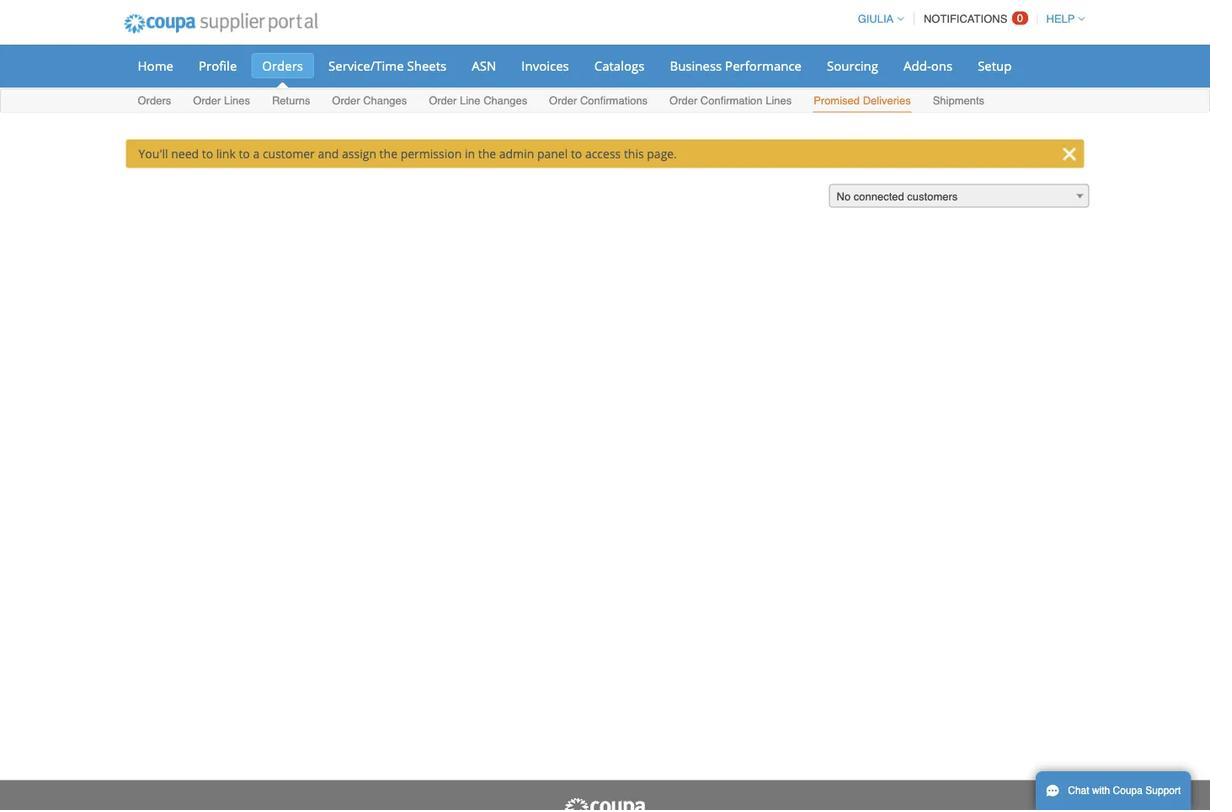 Task type: describe. For each thing, give the bounding box(es) containing it.
assign
[[342, 146, 377, 162]]

connected
[[854, 190, 905, 203]]

you'll need to link to a customer and assign the permission in the admin panel to access this page.
[[139, 146, 677, 162]]

catalogs link
[[584, 53, 656, 78]]

1 horizontal spatial orders link
[[251, 53, 314, 78]]

help link
[[1039, 13, 1085, 25]]

home link
[[127, 53, 184, 78]]

2 lines from the left
[[766, 94, 792, 107]]

1 the from the left
[[380, 146, 398, 162]]

order confirmations link
[[548, 91, 649, 112]]

add-ons link
[[893, 53, 964, 78]]

notifications 0
[[924, 12, 1024, 25]]

asn
[[472, 57, 496, 74]]

profile link
[[188, 53, 248, 78]]

changes inside order changes link
[[363, 94, 407, 107]]

order lines
[[193, 94, 250, 107]]

confirmations
[[580, 94, 648, 107]]

this
[[624, 146, 644, 162]]

returns
[[272, 94, 310, 107]]

permission
[[401, 146, 462, 162]]

order line changes
[[429, 94, 528, 107]]

catalogs
[[595, 57, 645, 74]]

in
[[465, 146, 475, 162]]

order for order changes
[[332, 94, 360, 107]]

chat
[[1068, 785, 1090, 797]]

you'll
[[139, 146, 168, 162]]

No connected customers text field
[[830, 185, 1089, 208]]

notifications
[[924, 13, 1008, 25]]

promised
[[814, 94, 860, 107]]

page.
[[647, 146, 677, 162]]

service/time
[[329, 57, 404, 74]]

sourcing
[[827, 57, 879, 74]]

service/time sheets link
[[318, 53, 458, 78]]

0 horizontal spatial coupa supplier portal image
[[112, 3, 330, 45]]

performance
[[725, 57, 802, 74]]

navigation containing notifications 0
[[851, 3, 1085, 35]]

order confirmation lines link
[[669, 91, 793, 112]]

invoices link
[[511, 53, 580, 78]]

order changes
[[332, 94, 407, 107]]

customer
[[263, 146, 315, 162]]

shipments
[[933, 94, 985, 107]]

3 to from the left
[[571, 146, 582, 162]]

1 vertical spatial coupa supplier portal image
[[563, 797, 647, 810]]

order confirmations
[[549, 94, 648, 107]]

chat with coupa support
[[1068, 785, 1181, 797]]

line
[[460, 94, 481, 107]]

no connected customers
[[837, 190, 958, 203]]

support
[[1146, 785, 1181, 797]]

changes inside the order line changes link
[[484, 94, 528, 107]]

2 the from the left
[[478, 146, 496, 162]]

order lines link
[[192, 91, 251, 112]]

help
[[1047, 13, 1075, 25]]

1 to from the left
[[202, 146, 213, 162]]

coupa
[[1113, 785, 1143, 797]]



Task type: locate. For each thing, give the bounding box(es) containing it.
no
[[837, 190, 851, 203]]

link
[[216, 146, 236, 162]]

order changes link
[[331, 91, 408, 112]]

shipments link
[[932, 91, 986, 112]]

the right the assign
[[380, 146, 398, 162]]

1 lines from the left
[[224, 94, 250, 107]]

a
[[253, 146, 260, 162]]

2 changes from the left
[[484, 94, 528, 107]]

orders link
[[251, 53, 314, 78], [137, 91, 172, 112]]

5 order from the left
[[670, 94, 698, 107]]

0 horizontal spatial changes
[[363, 94, 407, 107]]

add-ons
[[904, 57, 953, 74]]

1 horizontal spatial orders
[[262, 57, 303, 74]]

order inside "link"
[[193, 94, 221, 107]]

business
[[670, 57, 722, 74]]

order down profile link
[[193, 94, 221, 107]]

access
[[585, 146, 621, 162]]

0 horizontal spatial the
[[380, 146, 398, 162]]

1 vertical spatial orders
[[138, 94, 171, 107]]

to right the panel
[[571, 146, 582, 162]]

2 order from the left
[[332, 94, 360, 107]]

0 horizontal spatial lines
[[224, 94, 250, 107]]

promised deliveries
[[814, 94, 911, 107]]

order for order line changes
[[429, 94, 457, 107]]

service/time sheets
[[329, 57, 447, 74]]

order confirmation lines
[[670, 94, 792, 107]]

need
[[171, 146, 199, 162]]

invoices
[[522, 57, 569, 74]]

orders down home link
[[138, 94, 171, 107]]

admin
[[499, 146, 534, 162]]

ons
[[931, 57, 953, 74]]

panel
[[537, 146, 568, 162]]

0 horizontal spatial orders link
[[137, 91, 172, 112]]

1 order from the left
[[193, 94, 221, 107]]

the right in
[[478, 146, 496, 162]]

1 horizontal spatial to
[[239, 146, 250, 162]]

1 changes from the left
[[363, 94, 407, 107]]

confirmation
[[701, 94, 763, 107]]

deliveries
[[863, 94, 911, 107]]

1 vertical spatial orders link
[[137, 91, 172, 112]]

0 horizontal spatial to
[[202, 146, 213, 162]]

with
[[1093, 785, 1111, 797]]

lines
[[224, 94, 250, 107], [766, 94, 792, 107]]

order
[[193, 94, 221, 107], [332, 94, 360, 107], [429, 94, 457, 107], [549, 94, 577, 107], [670, 94, 698, 107]]

orders
[[262, 57, 303, 74], [138, 94, 171, 107]]

0 vertical spatial orders
[[262, 57, 303, 74]]

giulia link
[[851, 13, 904, 25]]

lines inside "link"
[[224, 94, 250, 107]]

lines down profile link
[[224, 94, 250, 107]]

business performance
[[670, 57, 802, 74]]

2 horizontal spatial to
[[571, 146, 582, 162]]

and
[[318, 146, 339, 162]]

4 order from the left
[[549, 94, 577, 107]]

navigation
[[851, 3, 1085, 35]]

chat with coupa support button
[[1036, 772, 1191, 810]]

0 vertical spatial orders link
[[251, 53, 314, 78]]

coupa supplier portal image
[[112, 3, 330, 45], [563, 797, 647, 810]]

returns link
[[271, 91, 311, 112]]

No connected customers field
[[829, 184, 1090, 208]]

customers
[[908, 190, 958, 203]]

lines down performance
[[766, 94, 792, 107]]

2 to from the left
[[239, 146, 250, 162]]

giulia
[[858, 13, 894, 25]]

orders link down home link
[[137, 91, 172, 112]]

home
[[138, 57, 174, 74]]

1 horizontal spatial coupa supplier portal image
[[563, 797, 647, 810]]

order left line
[[429, 94, 457, 107]]

changes right line
[[484, 94, 528, 107]]

business performance link
[[659, 53, 813, 78]]

3 order from the left
[[429, 94, 457, 107]]

orders up returns
[[262, 57, 303, 74]]

1 horizontal spatial lines
[[766, 94, 792, 107]]

changes
[[363, 94, 407, 107], [484, 94, 528, 107]]

1 horizontal spatial the
[[478, 146, 496, 162]]

asn link
[[461, 53, 507, 78]]

sheets
[[407, 57, 447, 74]]

promised deliveries link
[[813, 91, 912, 112]]

to left a
[[239, 146, 250, 162]]

order line changes link
[[428, 91, 528, 112]]

order for order lines
[[193, 94, 221, 107]]

sourcing link
[[816, 53, 890, 78]]

1 horizontal spatial changes
[[484, 94, 528, 107]]

0 horizontal spatial orders
[[138, 94, 171, 107]]

setup link
[[967, 53, 1023, 78]]

orders link up returns
[[251, 53, 314, 78]]

the
[[380, 146, 398, 162], [478, 146, 496, 162]]

order down invoices link
[[549, 94, 577, 107]]

order down service/time
[[332, 94, 360, 107]]

to
[[202, 146, 213, 162], [239, 146, 250, 162], [571, 146, 582, 162]]

changes down service/time sheets link
[[363, 94, 407, 107]]

add-
[[904, 57, 931, 74]]

profile
[[199, 57, 237, 74]]

to left 'link'
[[202, 146, 213, 162]]

order for order confirmations
[[549, 94, 577, 107]]

setup
[[978, 57, 1012, 74]]

0 vertical spatial coupa supplier portal image
[[112, 3, 330, 45]]

0
[[1017, 12, 1024, 24]]

order down business
[[670, 94, 698, 107]]

order for order confirmation lines
[[670, 94, 698, 107]]



Task type: vqa. For each thing, say whether or not it's contained in the screenshot.
ID
no



